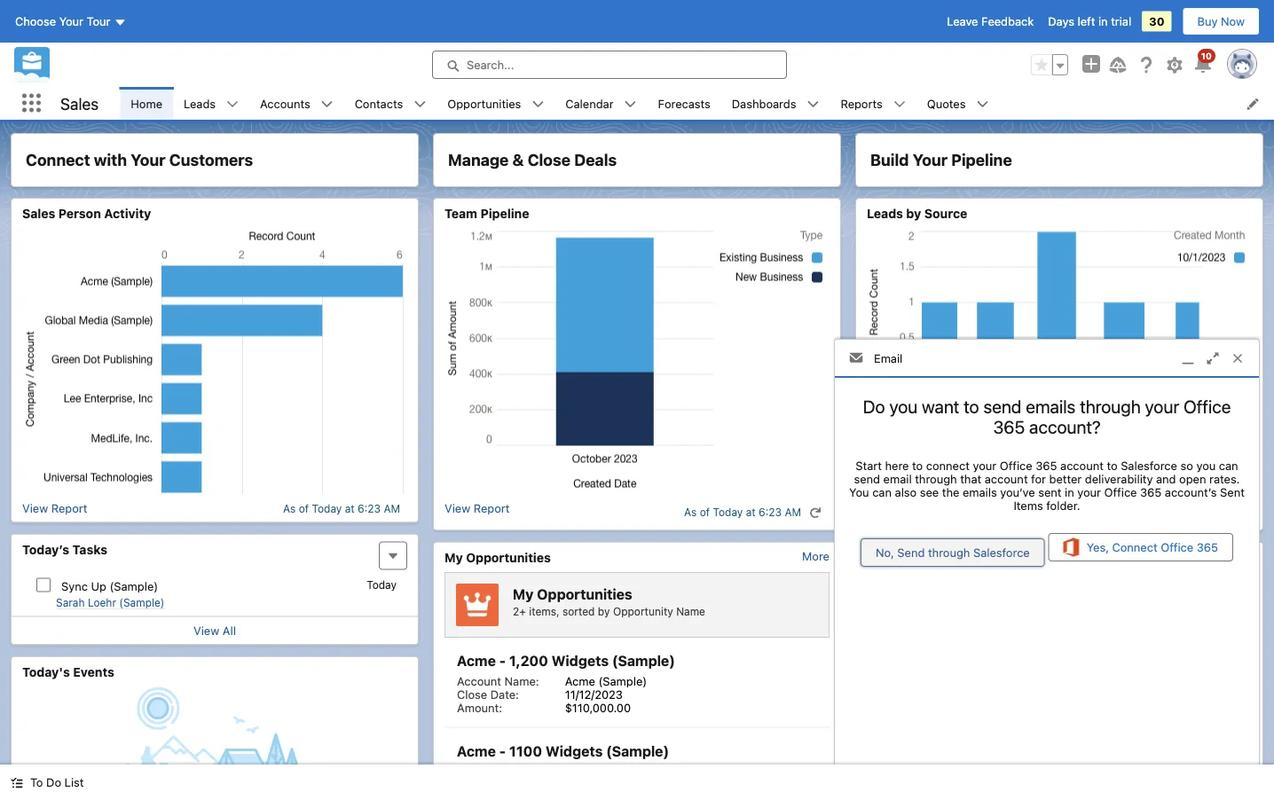Task type: locate. For each thing, give the bounding box(es) containing it.
your right build
[[913, 150, 948, 169]]

acme (sample)
[[565, 674, 647, 688], [565, 765, 647, 778]]

do right to
[[46, 776, 61, 789]]

0 vertical spatial name:
[[504, 674, 539, 688]]

1 vertical spatial by
[[598, 605, 610, 618]]

0 vertical spatial widgets
[[552, 653, 609, 669]]

sales left person
[[22, 206, 55, 221]]

no, send through salesforce
[[876, 546, 1030, 559]]

contacts
[[355, 97, 403, 110]]

leads for leads
[[184, 97, 216, 110]]

text default image left accounts
[[226, 98, 239, 111]]

leads link
[[173, 87, 226, 120]]

sarah loehr (sample) link
[[56, 597, 165, 610]]

to right want
[[964, 396, 979, 417]]

365 left "account's"
[[1140, 485, 1162, 499]]

by
[[906, 206, 921, 221], [598, 605, 610, 618]]

account name:
[[457, 674, 539, 688], [457, 765, 539, 778]]

1 more link from the left
[[802, 550, 830, 563]]

text default image left the reports
[[807, 98, 819, 111]]

salesforce down items
[[973, 546, 1030, 559]]

account name: up amount:
[[457, 674, 539, 688]]

view report link for connect with your customers
[[22, 502, 87, 515]]

emails right the
[[963, 485, 997, 499]]

1 vertical spatial do
[[46, 776, 61, 789]]

1 vertical spatial close
[[457, 688, 487, 701]]

opportunities list item
[[437, 87, 555, 120]]

1 horizontal spatial send
[[983, 396, 1022, 417]]

0 horizontal spatial as of today at 6:​23 am
[[283, 502, 400, 515]]

account down amount:
[[457, 765, 501, 778]]

0 horizontal spatial view
[[22, 502, 48, 515]]

account left for
[[985, 472, 1028, 485]]

my for manage & close deals
[[445, 550, 463, 565]]

to
[[964, 396, 979, 417], [912, 459, 923, 472], [1107, 459, 1118, 472]]

0 vertical spatial account
[[457, 674, 501, 688]]

0 vertical spatial -
[[499, 653, 506, 669]]

0 vertical spatial account name:
[[457, 674, 539, 688]]

office down "account's"
[[1161, 541, 1194, 554]]

text default image for quotes
[[976, 98, 989, 111]]

10
[[1201, 51, 1212, 61]]

0 vertical spatial through
[[1080, 396, 1141, 417]]

text default image inside dashboards list item
[[807, 98, 819, 111]]

show more my opportunities records element
[[802, 550, 830, 563]]

salesforce
[[1121, 459, 1177, 472], [973, 546, 1030, 559]]

1 account name: from the top
[[457, 674, 539, 688]]

more link
[[802, 550, 830, 563], [1225, 550, 1252, 563]]

text default image inside accounts list item
[[321, 98, 333, 111]]

quotes list item
[[916, 87, 999, 120]]

- left 1100
[[499, 743, 506, 760]]

view report up my opportunities link
[[445, 502, 510, 515]]

2 view report from the left
[[445, 502, 510, 515]]

0 vertical spatial emails
[[1026, 396, 1076, 417]]

0 horizontal spatial view report
[[22, 502, 87, 515]]

2 report from the left
[[474, 502, 510, 515]]

2 acme (sample) from the top
[[565, 765, 647, 778]]

1 view report link from the left
[[22, 502, 87, 515]]

text default image right contacts
[[414, 98, 426, 111]]

2 vertical spatial your
[[1077, 485, 1101, 499]]

person
[[58, 206, 101, 221]]

text default image right calendar
[[624, 98, 637, 111]]

items
[[1014, 499, 1043, 512]]

365 left account?
[[993, 417, 1025, 437]]

in right left
[[1098, 15, 1108, 28]]

text default image
[[321, 98, 333, 111], [414, 98, 426, 111], [532, 98, 544, 111], [624, 98, 637, 111], [807, 98, 819, 111], [976, 98, 989, 111], [809, 507, 822, 519]]

1 horizontal spatial do
[[863, 396, 885, 417]]

as
[[283, 502, 296, 515], [684, 506, 697, 519]]

report inside view report 'link'
[[474, 502, 510, 515]]

you right so
[[1196, 459, 1216, 472]]

0 horizontal spatial do
[[46, 776, 61, 789]]

1 horizontal spatial more
[[1225, 550, 1252, 563]]

to right "here"
[[912, 459, 923, 472]]

salesforce inside start here to connect your office 365 account to salesforce so you can send email through that account for better deliverability and open rates. you can also see the emails you've sent in your office 365 account's sent items folder.
[[1121, 459, 1177, 472]]

1 horizontal spatial view report link
[[445, 502, 510, 523]]

1 vertical spatial emails
[[963, 485, 997, 499]]

for
[[1031, 472, 1046, 485]]

sync
[[61, 579, 88, 593]]

1,200
[[509, 653, 548, 669]]

view inside 'link'
[[445, 502, 470, 515]]

0 horizontal spatial of
[[299, 502, 309, 515]]

at
[[345, 502, 355, 515], [746, 506, 756, 519]]

0 vertical spatial opportunities
[[447, 97, 521, 110]]

1 vertical spatial salesforce
[[973, 546, 1030, 559]]

my opportunities
[[445, 550, 551, 565]]

0 horizontal spatial more link
[[802, 550, 830, 563]]

-
[[499, 653, 506, 669], [499, 743, 506, 760]]

text default image inside opportunities list item
[[532, 98, 544, 111]]

accounts link
[[249, 87, 321, 120]]

contacts list item
[[344, 87, 437, 120]]

name: down 1100
[[504, 765, 539, 778]]

1 horizontal spatial you
[[1196, 459, 1216, 472]]

pipeline
[[951, 150, 1012, 169], [480, 206, 529, 221]]

text default image for reports
[[893, 98, 906, 111]]

my leads
[[867, 550, 925, 565]]

view all
[[193, 624, 236, 638]]

1 horizontal spatial text default image
[[226, 98, 239, 111]]

manage
[[448, 150, 509, 169]]

office left and
[[1104, 485, 1137, 499]]

report up today's tasks
[[51, 502, 87, 515]]

group
[[1031, 54, 1068, 75]]

view report link up my opportunities link
[[445, 502, 510, 523]]

0 horizontal spatial your
[[59, 15, 83, 28]]

text default image for opportunities
[[532, 98, 544, 111]]

0 horizontal spatial today
[[312, 502, 342, 515]]

0 vertical spatial in
[[1098, 15, 1108, 28]]

sales up the with
[[60, 94, 99, 113]]

0 horizontal spatial sales
[[22, 206, 55, 221]]

0 horizontal spatial 6:​23
[[358, 502, 381, 515]]

of
[[299, 502, 309, 515], [700, 506, 710, 519]]

to right better at the bottom right of the page
[[1107, 459, 1118, 472]]

view report up today's
[[22, 502, 87, 515]]

list
[[120, 87, 1274, 120]]

1 vertical spatial widgets
[[546, 743, 603, 760]]

1 horizontal spatial pipeline
[[951, 150, 1012, 169]]

view left all
[[193, 624, 219, 638]]

365 inside do you want to send emails through your office 365 account?
[[993, 417, 1025, 437]]

0 horizontal spatial my
[[445, 550, 463, 565]]

- left 1,200 on the left bottom of page
[[499, 653, 506, 669]]

activity
[[104, 206, 151, 221]]

1 horizontal spatial to
[[964, 396, 979, 417]]

left
[[1078, 15, 1095, 28]]

leads
[[184, 97, 216, 110], [867, 206, 903, 221], [888, 550, 925, 565]]

more link down sent
[[1225, 550, 1252, 563]]

pipeline right team on the left top of the page
[[480, 206, 529, 221]]

0 vertical spatial salesforce
[[1121, 459, 1177, 472]]

leads by source
[[867, 206, 967, 221]]

all
[[223, 624, 236, 638]]

leads inside leads link
[[184, 97, 216, 110]]

0 vertical spatial your
[[1145, 396, 1179, 417]]

emails
[[1026, 396, 1076, 417], [963, 485, 997, 499]]

1 vertical spatial send
[[854, 472, 880, 485]]

widgets up 11/12/2023
[[552, 653, 609, 669]]

0 horizontal spatial connect
[[26, 150, 90, 169]]

1 vertical spatial sales
[[22, 206, 55, 221]]

0 vertical spatial connect
[[26, 150, 90, 169]]

report up my opportunities link
[[474, 502, 510, 515]]

0 horizontal spatial in
[[1065, 485, 1074, 499]]

events
[[73, 665, 114, 679]]

opportunities up the 2+
[[466, 550, 551, 565]]

report for manage
[[474, 502, 510, 515]]

acme
[[457, 653, 496, 669], [565, 674, 595, 688], [457, 743, 496, 760], [565, 765, 595, 778]]

view report link up today's
[[22, 502, 87, 515]]

text default image for dashboards
[[807, 98, 819, 111]]

through
[[1080, 396, 1141, 417], [915, 472, 957, 485], [928, 546, 970, 559]]

1 horizontal spatial 6:​23
[[759, 506, 782, 519]]

2 vertical spatial through
[[928, 546, 970, 559]]

your right connect
[[973, 459, 997, 472]]

2 more link from the left
[[1225, 550, 1252, 563]]

text default image left to
[[11, 777, 23, 789]]

1 more from the left
[[802, 550, 830, 563]]

opportunities inside list item
[[447, 97, 521, 110]]

send inside do you want to send emails through your office 365 account?
[[983, 396, 1022, 417]]

no,
[[876, 546, 894, 559]]

1 report from the left
[[51, 502, 87, 515]]

0 horizontal spatial you
[[889, 396, 918, 417]]

view report link
[[22, 502, 87, 515], [445, 502, 510, 523]]

by inside my opportunities 2+ items, sorted by opportunity name
[[598, 605, 610, 618]]

text default image left the "calendar" link
[[532, 98, 544, 111]]

text default image right quotes
[[976, 98, 989, 111]]

sales
[[60, 94, 99, 113], [22, 206, 55, 221]]

name: down 1,200 on the left bottom of page
[[504, 674, 539, 688]]

your right sent
[[1077, 485, 1101, 499]]

1 vertical spatial can
[[872, 485, 892, 499]]

your right the with
[[131, 150, 166, 169]]

1 vertical spatial leads
[[867, 206, 903, 221]]

1 horizontal spatial view report
[[445, 502, 510, 515]]

view
[[22, 502, 48, 515], [445, 502, 470, 515], [193, 624, 219, 638]]

connect inside "button"
[[1112, 541, 1158, 554]]

to inside do you want to send emails through your office 365 account?
[[964, 396, 979, 417]]

1 horizontal spatial as
[[684, 506, 697, 519]]

account name: down 1100
[[457, 765, 539, 778]]

acme down acme - 1,200 widgets (sample)
[[565, 674, 595, 688]]

2 account name: from the top
[[457, 765, 539, 778]]

can up sent
[[1219, 459, 1238, 472]]

opportunities
[[447, 97, 521, 110], [466, 550, 551, 565], [537, 586, 632, 603]]

1 vertical spatial account
[[457, 765, 501, 778]]

through up deliverability
[[1080, 396, 1141, 417]]

close
[[528, 150, 571, 169], [457, 688, 487, 701]]

2 vertical spatial opportunities
[[537, 586, 632, 603]]

1 vertical spatial opportunities
[[466, 550, 551, 565]]

1 - from the top
[[499, 653, 506, 669]]

0 horizontal spatial more
[[802, 550, 830, 563]]

text default image inside calendar list item
[[624, 98, 637, 111]]

text default image for leads
[[226, 98, 239, 111]]

0 horizontal spatial send
[[854, 472, 880, 485]]

acme (sample) down acme - 1100 widgets (sample)
[[565, 765, 647, 778]]

6:​23
[[358, 502, 381, 515], [759, 506, 782, 519]]

can right the you
[[872, 485, 892, 499]]

calendar list item
[[555, 87, 647, 120]]

1 horizontal spatial close
[[528, 150, 571, 169]]

text default image right the reports
[[893, 98, 906, 111]]

1 horizontal spatial sales
[[60, 94, 99, 113]]

2 vertical spatial leads
[[888, 550, 925, 565]]

by left source
[[906, 206, 921, 221]]

text default image inside quotes list item
[[976, 98, 989, 111]]

1 horizontal spatial my
[[513, 586, 534, 603]]

leave
[[947, 15, 978, 28]]

do down email in the top of the page
[[863, 396, 885, 417]]

1 vertical spatial in
[[1065, 485, 1074, 499]]

my for build your pipeline
[[867, 550, 885, 565]]

1 horizontal spatial report
[[474, 502, 510, 515]]

send
[[983, 396, 1022, 417], [854, 472, 880, 485]]

text default image inside 'reports' list item
[[893, 98, 906, 111]]

more for manage & close deals
[[802, 550, 830, 563]]

my
[[445, 550, 463, 565], [867, 550, 885, 565], [513, 586, 534, 603]]

rates.
[[1209, 472, 1240, 485]]

better
[[1049, 472, 1082, 485]]

0 horizontal spatial emails
[[963, 485, 997, 499]]

1 vertical spatial through
[[915, 472, 957, 485]]

items,
[[529, 605, 559, 618]]

2 view report link from the left
[[445, 502, 510, 523]]

0 horizontal spatial report
[[51, 502, 87, 515]]

opportunities down the search...
[[447, 97, 521, 110]]

my opportunities link
[[445, 550, 551, 565]]

yes, connect office 365
[[1087, 541, 1218, 554]]

through left that
[[915, 472, 957, 485]]

do
[[863, 396, 885, 417], [46, 776, 61, 789]]

by right sorted
[[598, 605, 610, 618]]

more left no,
[[802, 550, 830, 563]]

0 vertical spatial by
[[906, 206, 921, 221]]

close date:
[[457, 688, 519, 701]]

text default image right accounts
[[321, 98, 333, 111]]

today's events
[[22, 665, 114, 679]]

salesforce inside button
[[973, 546, 1030, 559]]

send left email
[[854, 472, 880, 485]]

view report for manage
[[445, 502, 510, 515]]

yes,
[[1087, 541, 1109, 554]]

forecasts
[[658, 97, 711, 110]]

your inside do you want to send emails through your office 365 account?
[[1145, 396, 1179, 417]]

leads for leads by source
[[867, 206, 903, 221]]

0 horizontal spatial view report link
[[22, 502, 87, 515]]

list
[[64, 776, 84, 789]]

my inside my opportunities 2+ items, sorted by opportunity name
[[513, 586, 534, 603]]

you left want
[[889, 396, 918, 417]]

1 vertical spatial connect
[[1112, 541, 1158, 554]]

text default image inside the leads list item
[[226, 98, 239, 111]]

connect right yes,
[[1112, 541, 1158, 554]]

365
[[993, 417, 1025, 437], [1036, 459, 1057, 472], [1140, 485, 1162, 499], [1197, 541, 1218, 554]]

2 more from the left
[[1225, 550, 1252, 563]]

emails up for
[[1026, 396, 1076, 417]]

0 vertical spatial sales
[[60, 94, 99, 113]]

through right send
[[928, 546, 970, 559]]

salesforce left so
[[1121, 459, 1177, 472]]

do inside do you want to send emails through your office 365 account?
[[863, 396, 885, 417]]

1 horizontal spatial emails
[[1026, 396, 1076, 417]]

tour
[[87, 15, 110, 28]]

in right sent
[[1065, 485, 1074, 499]]

0 vertical spatial leads
[[184, 97, 216, 110]]

view for connect with your customers
[[22, 502, 48, 515]]

1 vertical spatial account name:
[[457, 765, 539, 778]]

close left date:
[[457, 688, 487, 701]]

account up amount:
[[457, 674, 501, 688]]

sync up (sample) link
[[61, 579, 158, 593]]

acme - 1100 widgets (sample)
[[457, 743, 669, 760]]

send right want
[[983, 396, 1022, 417]]

choose
[[15, 15, 56, 28]]

1 vertical spatial acme (sample)
[[565, 765, 647, 778]]

more down sent
[[1225, 550, 1252, 563]]

source
[[924, 206, 967, 221]]

opportunities inside my opportunities 2+ items, sorted by opportunity name
[[537, 586, 632, 603]]

the
[[942, 485, 959, 499]]

1 horizontal spatial as of today at 6:​23 am
[[684, 506, 801, 519]]

30
[[1149, 15, 1165, 28]]

your left tour
[[59, 15, 83, 28]]

your up and
[[1145, 396, 1179, 417]]

2 horizontal spatial your
[[913, 150, 948, 169]]

0 vertical spatial close
[[528, 150, 571, 169]]

365 left show more my leads records element
[[1197, 541, 1218, 554]]

0 horizontal spatial by
[[598, 605, 610, 618]]

reports list item
[[830, 87, 916, 120]]

1 horizontal spatial am
[[785, 506, 801, 519]]

2 - from the top
[[499, 743, 506, 760]]

your inside popup button
[[59, 15, 83, 28]]

view all link
[[193, 624, 236, 638]]

days left in trial
[[1048, 15, 1131, 28]]

0 vertical spatial acme (sample)
[[565, 674, 647, 688]]

widgets for 1,200
[[552, 653, 609, 669]]

account up sent
[[1060, 459, 1104, 472]]

connect left the with
[[26, 150, 90, 169]]

through inside start here to connect your office 365 account to salesforce so you can send email through that account for better deliverability and open rates. you can also see the emails you've sent in your office 365 account's sent items folder.
[[915, 472, 957, 485]]

pipeline down quotes list item
[[951, 150, 1012, 169]]

view report for connect
[[22, 502, 87, 515]]

0 horizontal spatial salesforce
[[973, 546, 1030, 559]]

1 vertical spatial -
[[499, 743, 506, 760]]

1 horizontal spatial account
[[1060, 459, 1104, 472]]

2 horizontal spatial view
[[445, 502, 470, 515]]

that
[[960, 472, 982, 485]]

1 vertical spatial name:
[[504, 765, 539, 778]]

opportunities up sorted
[[537, 586, 632, 603]]

acme down acme - 1100 widgets (sample)
[[565, 765, 595, 778]]

widgets right 1100
[[546, 743, 603, 760]]

office up so
[[1184, 396, 1231, 417]]

1 horizontal spatial by
[[906, 206, 921, 221]]

text default image
[[226, 98, 239, 111], [893, 98, 906, 111], [11, 777, 23, 789]]

1 horizontal spatial your
[[1077, 485, 1101, 499]]

report for connect
[[51, 502, 87, 515]]

view up today's
[[22, 502, 48, 515]]

choose your tour
[[15, 15, 110, 28]]

2+
[[513, 605, 526, 618]]

text default image inside contacts list item
[[414, 98, 426, 111]]

view up my opportunities link
[[445, 502, 470, 515]]

search...
[[467, 58, 514, 71]]

1 view report from the left
[[22, 502, 87, 515]]

1 horizontal spatial can
[[1219, 459, 1238, 472]]

more link left no,
[[802, 550, 830, 563]]

in
[[1098, 15, 1108, 28], [1065, 485, 1074, 499]]

close right & at left
[[528, 150, 571, 169]]

1 vertical spatial you
[[1196, 459, 1216, 472]]

acme (sample) up $110,000.00
[[565, 674, 647, 688]]

name
[[676, 605, 705, 618]]



Task type: vqa. For each thing, say whether or not it's contained in the screenshot.
by within my opportunities 2+ items, sorted by opportunity name
yes



Task type: describe. For each thing, give the bounding box(es) containing it.
1 horizontal spatial view
[[193, 624, 219, 638]]

you inside do you want to send emails through your office 365 account?
[[889, 396, 918, 417]]

acme down amount:
[[457, 743, 496, 760]]

0 vertical spatial pipeline
[[951, 150, 1012, 169]]

feedback
[[981, 15, 1034, 28]]

text default image inside 'to do list' button
[[11, 777, 23, 789]]

choose your tour button
[[14, 7, 127, 35]]

home link
[[120, 87, 173, 120]]

my leads link
[[867, 550, 925, 565]]

account's
[[1165, 485, 1217, 499]]

today's
[[22, 665, 70, 679]]

home
[[131, 97, 162, 110]]

0 horizontal spatial close
[[457, 688, 487, 701]]

1 horizontal spatial of
[[700, 506, 710, 519]]

manage & close deals
[[448, 150, 617, 169]]

0 vertical spatial can
[[1219, 459, 1238, 472]]

- for 1,200
[[499, 653, 506, 669]]

your for choose
[[59, 15, 83, 28]]

0 horizontal spatial account
[[985, 472, 1028, 485]]

(sample) down opportunity
[[612, 653, 675, 669]]

emails inside start here to connect your office 365 account to salesforce so you can send email through that account for better deliverability and open rates. you can also see the emails you've sent in your office 365 account's sent items folder.
[[963, 485, 997, 499]]

email
[[874, 351, 903, 365]]

1 horizontal spatial today
[[367, 579, 397, 591]]

2 account from the top
[[457, 765, 501, 778]]

buy
[[1197, 15, 1218, 28]]

loehr
[[88, 597, 116, 609]]

1 vertical spatial your
[[973, 459, 997, 472]]

see
[[920, 485, 939, 499]]

email dialog
[[834, 339, 1260, 765]]

start here to connect your office 365 account to salesforce so you can send email through that account for better deliverability and open rates. you can also see the emails you've sent in your office 365 account's sent items folder.
[[849, 459, 1245, 512]]

open
[[1179, 472, 1206, 485]]

opportunities link
[[437, 87, 532, 120]]

0 horizontal spatial am
[[384, 502, 400, 515]]

- for 1100
[[499, 743, 506, 760]]

leave feedback link
[[947, 15, 1034, 28]]

sales person activity
[[22, 206, 151, 221]]

365 up sent
[[1036, 459, 1057, 472]]

sync up (sample) sarah loehr (sample)
[[56, 579, 165, 609]]

1 acme (sample) from the top
[[565, 674, 647, 688]]

leave feedback
[[947, 15, 1034, 28]]

dashboards list item
[[721, 87, 830, 120]]

to do list
[[30, 776, 84, 789]]

acme up close date:
[[457, 653, 496, 669]]

reports
[[841, 97, 883, 110]]

send inside start here to connect your office 365 account to salesforce so you can send email through that account for better deliverability and open rates. you can also see the emails you've sent in your office 365 account's sent items folder.
[[854, 472, 880, 485]]

sales for sales
[[60, 94, 99, 113]]

also
[[895, 485, 917, 499]]

calendar link
[[555, 87, 624, 120]]

(sample) down acme - 1100 widgets (sample)
[[598, 765, 647, 778]]

connect with your customers
[[26, 150, 253, 169]]

(sample) down sync up (sample) link
[[119, 597, 165, 609]]

today's
[[22, 542, 69, 557]]

your for build
[[913, 150, 948, 169]]

deliverability
[[1085, 472, 1153, 485]]

account?
[[1029, 417, 1101, 437]]

team
[[445, 206, 477, 221]]

(sample) down $110,000.00
[[606, 743, 669, 760]]

calendar
[[565, 97, 614, 110]]

days
[[1048, 15, 1074, 28]]

show more my leads records element
[[1225, 550, 1252, 563]]

through inside do you want to send emails through your office 365 account?
[[1080, 396, 1141, 417]]

more link for manage & close deals
[[802, 550, 830, 563]]

do you want to send emails through your office 365 account?
[[863, 396, 1231, 437]]

view for manage & close deals
[[445, 502, 470, 515]]

here
[[885, 459, 909, 472]]

today's tasks
[[22, 542, 107, 557]]

2 name: from the top
[[504, 765, 539, 778]]

2 horizontal spatial today
[[713, 506, 743, 519]]

1 horizontal spatial at
[[746, 506, 756, 519]]

(sample) up $110,000.00
[[598, 674, 647, 688]]

do inside button
[[46, 776, 61, 789]]

emails inside do you want to send emails through your office 365 account?
[[1026, 396, 1076, 417]]

through inside button
[[928, 546, 970, 559]]

buy now button
[[1182, 7, 1260, 35]]

more link for build your pipeline
[[1225, 550, 1252, 563]]

to do list button
[[0, 765, 94, 800]]

text default image for contacts
[[414, 98, 426, 111]]

connect
[[926, 459, 970, 472]]

sales for sales person activity
[[22, 206, 55, 221]]

date:
[[490, 688, 519, 701]]

folder.
[[1046, 499, 1080, 512]]

sarah
[[56, 597, 85, 609]]

customers
[[169, 150, 253, 169]]

view report link for manage & close deals
[[445, 502, 510, 523]]

office inside "button"
[[1161, 541, 1194, 554]]

amount:
[[457, 701, 502, 714]]

trial
[[1111, 15, 1131, 28]]

with
[[94, 150, 127, 169]]

text default image for calendar
[[624, 98, 637, 111]]

sorted
[[562, 605, 595, 618]]

start
[[856, 459, 882, 472]]

1 horizontal spatial your
[[131, 150, 166, 169]]

office inside do you want to send emails through your office 365 account?
[[1184, 396, 1231, 417]]

accounts
[[260, 97, 310, 110]]

reports link
[[830, 87, 893, 120]]

in inside start here to connect your office 365 account to salesforce so you can send email through that account for better deliverability and open rates. you can also see the emails you've sent in your office 365 account's sent items folder.
[[1065, 485, 1074, 499]]

dashboards
[[732, 97, 796, 110]]

accounts list item
[[249, 87, 344, 120]]

1100
[[509, 743, 542, 760]]

so
[[1181, 459, 1193, 472]]

no, send through salesforce button
[[861, 539, 1045, 567]]

team pipeline
[[445, 206, 529, 221]]

opportunities for my opportunities 2+ items, sorted by opportunity name
[[537, 586, 632, 603]]

0 horizontal spatial to
[[912, 459, 923, 472]]

contacts link
[[344, 87, 414, 120]]

1 name: from the top
[[504, 674, 539, 688]]

1 account from the top
[[457, 674, 501, 688]]

widgets for 1100
[[546, 743, 603, 760]]

build
[[870, 150, 909, 169]]

forecasts link
[[647, 87, 721, 120]]

sent
[[1220, 485, 1245, 499]]

0 horizontal spatial pipeline
[[480, 206, 529, 221]]

list containing home
[[120, 87, 1274, 120]]

more for build your pipeline
[[1225, 550, 1252, 563]]

email
[[883, 472, 912, 485]]

2 horizontal spatial to
[[1107, 459, 1118, 472]]

you've
[[1000, 485, 1035, 499]]

sent
[[1038, 485, 1062, 499]]

you
[[849, 485, 869, 499]]

send
[[897, 546, 925, 559]]

my opportunities 2+ items, sorted by opportunity name
[[513, 586, 705, 618]]

1 horizontal spatial in
[[1098, 15, 1108, 28]]

you inside start here to connect your office 365 account to salesforce so you can send email through that account for better deliverability and open rates. you can also see the emails you've sent in your office 365 account's sent items folder.
[[1196, 459, 1216, 472]]

now
[[1221, 15, 1245, 28]]

text default image for accounts
[[321, 98, 333, 111]]

want
[[922, 396, 959, 417]]

opportunities for my opportunities
[[466, 550, 551, 565]]

deals
[[574, 150, 617, 169]]

0 horizontal spatial can
[[872, 485, 892, 499]]

quotes
[[927, 97, 966, 110]]

acme - 1,200 widgets (sample)
[[457, 653, 675, 669]]

0 horizontal spatial at
[[345, 502, 355, 515]]

0 horizontal spatial as
[[283, 502, 296, 515]]

leads list item
[[173, 87, 249, 120]]

365 inside yes, connect office 365 "button"
[[1197, 541, 1218, 554]]

text default image up show more my opportunities records element
[[809, 507, 822, 519]]

11/12/2023
[[565, 688, 623, 701]]

office up 'you've'
[[1000, 459, 1033, 472]]

yes, connect office 365 button
[[1049, 533, 1233, 562]]

leads inside my leads link
[[888, 550, 925, 565]]

(sample) up sarah loehr (sample) 'link'
[[110, 579, 158, 593]]

tasks
[[72, 542, 107, 557]]



